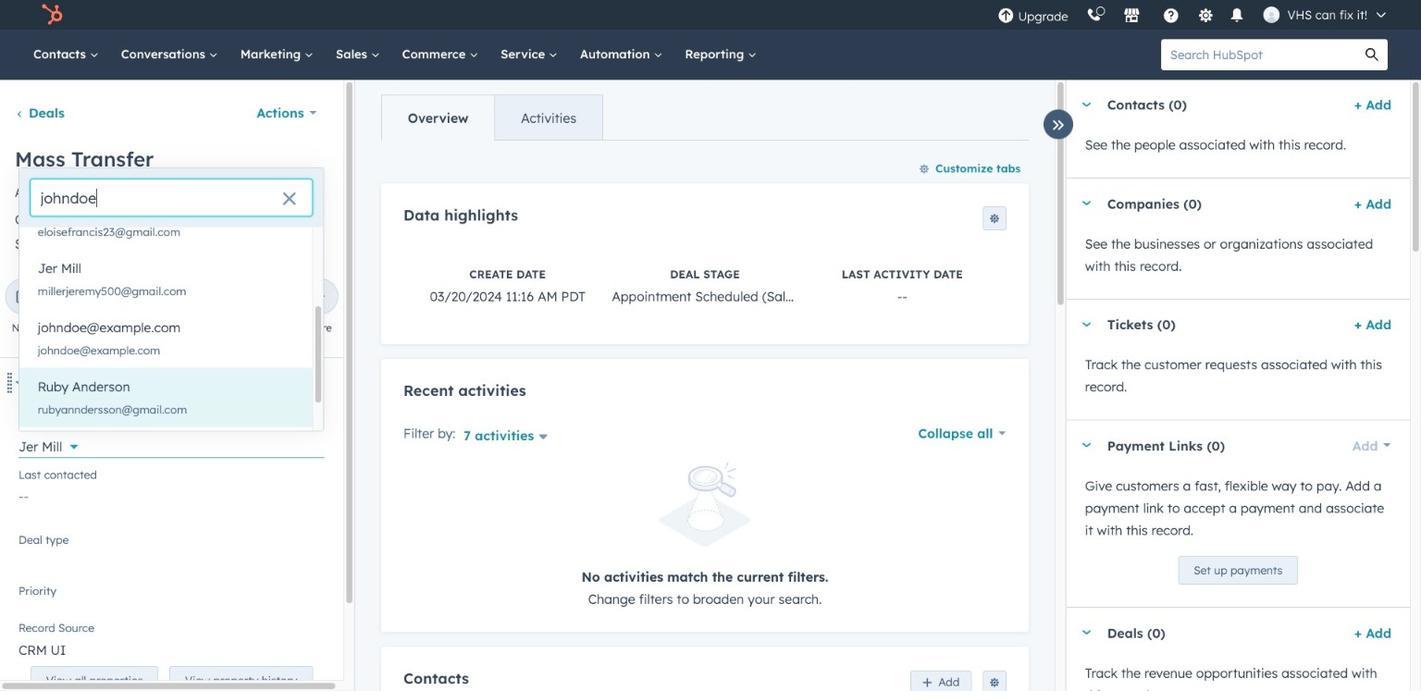 Task type: describe. For each thing, give the bounding box(es) containing it.
jacob simon image
[[1264, 6, 1281, 23]]

2 caret image from the top
[[1082, 443, 1093, 448]]

Search HubSpot search field
[[1162, 39, 1357, 70]]

Search search field
[[30, 179, 313, 216]]

note image
[[15, 290, 32, 307]]

marketplaces image
[[1124, 8, 1141, 25]]



Task type: vqa. For each thing, say whether or not it's contained in the screenshot.
resources in the right of the page
no



Task type: locate. For each thing, give the bounding box(es) containing it.
caret image
[[1082, 102, 1093, 107], [1082, 201, 1093, 206], [15, 381, 26, 385], [1082, 631, 1093, 635]]

email image
[[75, 290, 91, 307]]

-- text field
[[19, 479, 325, 509]]

clear input image
[[282, 193, 297, 208]]

menu
[[989, 0, 1400, 30]]

list box
[[19, 190, 324, 483]]

1 caret image from the top
[[1082, 322, 1093, 327]]

alert
[[404, 463, 1007, 610]]

0 vertical spatial caret image
[[1082, 322, 1093, 327]]

more image
[[312, 290, 328, 307]]

caret image
[[1082, 322, 1093, 327], [1082, 443, 1093, 448]]

MM/DD/YYYY text field
[[88, 208, 219, 231]]

1 vertical spatial caret image
[[1082, 443, 1093, 448]]

navigation
[[381, 94, 603, 140]]

call image
[[134, 290, 151, 307]]



